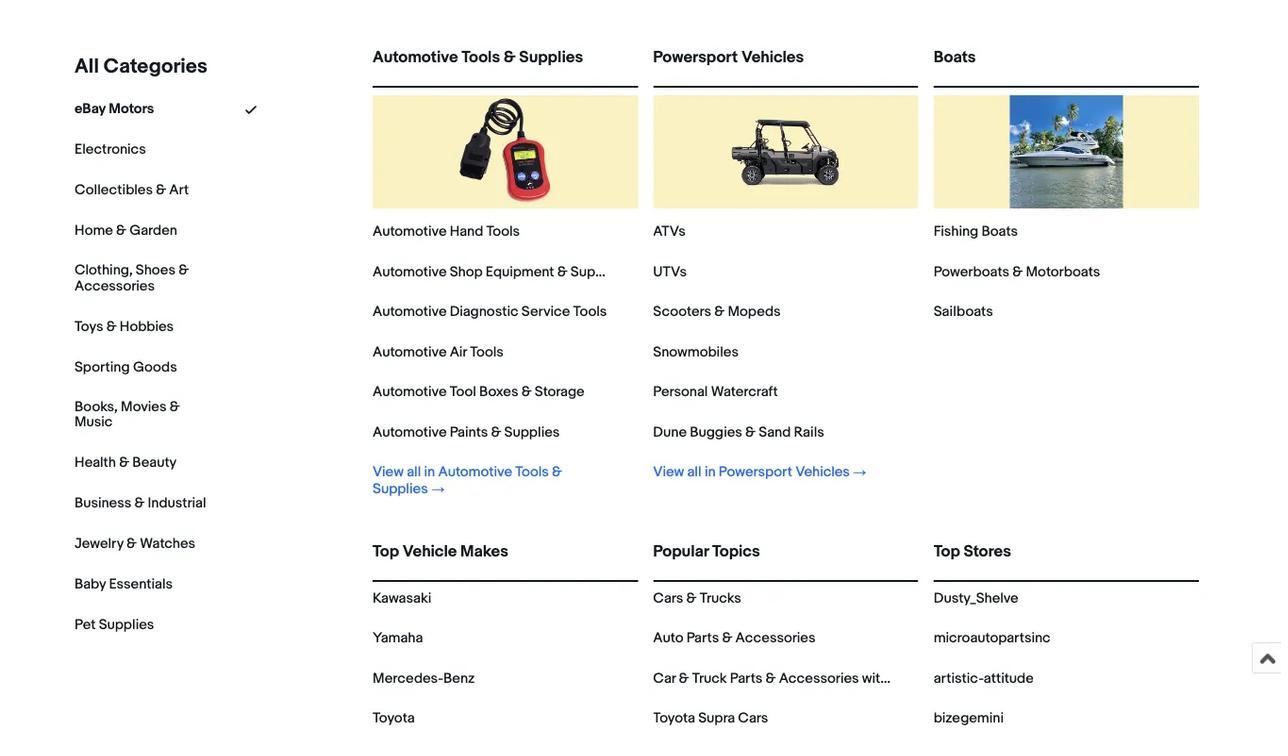 Task type: locate. For each thing, give the bounding box(es) containing it.
1 toyota from the left
[[373, 710, 415, 727]]

mercedes-benz link
[[373, 670, 475, 687]]

benz
[[444, 670, 475, 687]]

1 in from the left
[[424, 464, 435, 481]]

automotive paints & supplies
[[373, 424, 560, 441]]

parts right truck on the right of page
[[730, 670, 763, 687]]

tools inside view all in automotive tools & supplies
[[516, 464, 549, 481]]

view for powersport vehicles
[[654, 464, 685, 481]]

equipment
[[486, 263, 555, 280]]

popular topics
[[654, 542, 761, 562]]

2 in from the left
[[705, 464, 716, 481]]

microautopartsinc
[[934, 630, 1051, 647]]

automotive shop equipment & supplies link
[[373, 263, 626, 280]]

dune buggies & sand rails link
[[654, 424, 825, 441]]

business & industrial link
[[75, 495, 206, 512]]

1 horizontal spatial in
[[705, 464, 716, 481]]

kawasaki link
[[373, 590, 432, 607]]

in inside view all in automotive tools & supplies
[[424, 464, 435, 481]]

personal
[[654, 384, 708, 401]]

automotive air tools
[[373, 344, 504, 361]]

accessories up the toys & hobbies 'link'
[[75, 277, 155, 294]]

0 horizontal spatial top
[[373, 542, 399, 562]]

watercraft
[[711, 384, 778, 401]]

2 top from the left
[[934, 542, 961, 562]]

tool
[[450, 384, 477, 401]]

utvs
[[654, 263, 687, 280]]

& inside view all in automotive tools & supplies
[[552, 464, 563, 481]]

automotive tools & supplies image
[[449, 95, 562, 209]]

cars & trucks link
[[654, 590, 742, 607]]

clothing, shoes & accessories link
[[75, 261, 207, 294]]

microautopartsinc link
[[934, 630, 1051, 647]]

automotive inside view all in automotive tools & supplies
[[438, 464, 513, 481]]

utvs link
[[654, 263, 687, 280]]

toyota supra cars
[[654, 710, 769, 727]]

0 vertical spatial parts
[[687, 630, 719, 647]]

cars up auto
[[654, 590, 684, 607]]

cars right supra at the bottom of page
[[739, 710, 769, 727]]

0 vertical spatial boats
[[934, 47, 976, 67]]

supplies
[[519, 47, 584, 67], [571, 263, 626, 280], [505, 424, 560, 441], [373, 481, 428, 498], [99, 617, 154, 634]]

0 horizontal spatial in
[[424, 464, 435, 481]]

toys & hobbies link
[[75, 318, 174, 335]]

powersport vehicles link
[[654, 47, 919, 82]]

0 horizontal spatial all
[[407, 464, 421, 481]]

2 vertical spatial accessories
[[779, 670, 860, 687]]

1 vertical spatial accessories
[[736, 630, 816, 647]]

dune
[[654, 424, 687, 441]]

toyota down mercedes-
[[373, 710, 415, 727]]

0 horizontal spatial cars
[[654, 590, 684, 607]]

2 view from the left
[[654, 464, 685, 481]]

1 vertical spatial parts
[[730, 670, 763, 687]]

in
[[424, 464, 435, 481], [705, 464, 716, 481]]

health & beauty
[[75, 455, 177, 472]]

top stores
[[934, 542, 1012, 562]]

toys & hobbies
[[75, 318, 174, 335]]

fishing boats link
[[934, 223, 1019, 240]]

artistic-attitude link
[[934, 670, 1034, 687]]

0 vertical spatial accessories
[[75, 277, 155, 294]]

all down buggies
[[688, 464, 702, 481]]

& inside clothing, shoes & accessories
[[179, 261, 189, 278]]

in for powersport
[[705, 464, 716, 481]]

parts right auto
[[687, 630, 719, 647]]

all categories
[[75, 54, 208, 78]]

all for powersport
[[688, 464, 702, 481]]

top vehicle makes
[[373, 542, 509, 562]]

fishing
[[934, 223, 979, 240]]

top left stores
[[934, 542, 961, 562]]

2 all from the left
[[688, 464, 702, 481]]

bizegemini
[[934, 710, 1004, 727]]

atvs link
[[654, 223, 686, 240]]

view
[[373, 464, 404, 481], [654, 464, 685, 481]]

1 horizontal spatial top
[[934, 542, 961, 562]]

& inside books, movies & music
[[170, 398, 180, 415]]

top left vehicle
[[373, 542, 399, 562]]

in down buggies
[[705, 464, 716, 481]]

atvs
[[654, 223, 686, 240]]

garden
[[130, 222, 177, 239]]

car & truck parts & accessories without performance part link
[[654, 670, 1024, 687]]

hobbies
[[120, 318, 174, 335]]

1 horizontal spatial all
[[688, 464, 702, 481]]

automotive for automotive shop equipment & supplies
[[373, 263, 447, 280]]

accessories left 'without'
[[779, 670, 860, 687]]

0 horizontal spatial parts
[[687, 630, 719, 647]]

automotive diagnostic service tools link
[[373, 303, 607, 320]]

auto parts & accessories
[[654, 630, 816, 647]]

accessories down trucks
[[736, 630, 816, 647]]

toyota for toyota 'link' on the bottom of the page
[[373, 710, 415, 727]]

powerboats
[[934, 263, 1010, 280]]

automotive hand tools link
[[373, 223, 520, 240]]

boxes
[[480, 384, 519, 401]]

baby
[[75, 576, 106, 593]]

toyota down car
[[654, 710, 696, 727]]

paints
[[450, 424, 488, 441]]

goods
[[133, 359, 177, 376]]

2 toyota from the left
[[654, 710, 696, 727]]

automotive for automotive air tools
[[373, 344, 447, 361]]

snowmobiles
[[654, 344, 739, 361]]

boats
[[934, 47, 976, 67], [982, 223, 1019, 240]]

pet supplies
[[75, 617, 154, 634]]

yamaha
[[373, 630, 423, 647]]

view inside view all in automotive tools & supplies
[[373, 464, 404, 481]]

0 horizontal spatial boats
[[934, 47, 976, 67]]

business
[[75, 495, 131, 512]]

collectibles & art
[[75, 181, 189, 198]]

1 vertical spatial cars
[[739, 710, 769, 727]]

0 vertical spatial vehicles
[[742, 47, 804, 67]]

dusty_shelve
[[934, 590, 1019, 607]]

tools
[[462, 47, 500, 67], [487, 223, 520, 240], [574, 303, 607, 320], [470, 344, 504, 361], [516, 464, 549, 481]]

1 view from the left
[[373, 464, 404, 481]]

1 horizontal spatial parts
[[730, 670, 763, 687]]

auto
[[654, 630, 684, 647]]

0 horizontal spatial toyota
[[373, 710, 415, 727]]

yamaha link
[[373, 630, 423, 647]]

baby essentials
[[75, 576, 173, 593]]

in down automotive paints & supplies link
[[424, 464, 435, 481]]

1 horizontal spatial cars
[[739, 710, 769, 727]]

1 horizontal spatial view
[[654, 464, 685, 481]]

accessories inside clothing, shoes & accessories
[[75, 277, 155, 294]]

home & garden
[[75, 222, 177, 239]]

without
[[863, 670, 910, 687]]

0 vertical spatial cars
[[654, 590, 684, 607]]

mercedes-
[[373, 670, 444, 687]]

automotive for automotive hand tools
[[373, 223, 447, 240]]

sailboats link
[[934, 303, 994, 320]]

rails
[[794, 424, 825, 441]]

automotive
[[373, 47, 458, 67], [373, 223, 447, 240], [373, 263, 447, 280], [373, 303, 447, 320], [373, 344, 447, 361], [373, 384, 447, 401], [373, 424, 447, 441], [438, 464, 513, 481]]

personal watercraft link
[[654, 384, 778, 401]]

accessories
[[75, 277, 155, 294], [736, 630, 816, 647], [779, 670, 860, 687]]

auto parts & accessories link
[[654, 630, 816, 647]]

all inside view all in automotive tools & supplies
[[407, 464, 421, 481]]

popular
[[654, 542, 709, 562]]

view down dune
[[654, 464, 685, 481]]

1 all from the left
[[407, 464, 421, 481]]

motors
[[109, 100, 154, 117]]

shoes
[[136, 261, 176, 278]]

1 top from the left
[[373, 542, 399, 562]]

automotive for automotive tool boxes & storage
[[373, 384, 447, 401]]

makes
[[461, 542, 509, 562]]

1 horizontal spatial toyota
[[654, 710, 696, 727]]

view down automotive paints & supplies
[[373, 464, 404, 481]]

0 horizontal spatial view
[[373, 464, 404, 481]]

electronics link
[[75, 141, 146, 158]]

top
[[373, 542, 399, 562], [934, 542, 961, 562]]

1 vertical spatial powersport
[[719, 464, 793, 481]]

tools inside automotive tools & supplies link
[[462, 47, 500, 67]]

boats link
[[934, 47, 1200, 82]]

sporting
[[75, 359, 130, 376]]

boats inside boats link
[[934, 47, 976, 67]]

industrial
[[148, 495, 206, 512]]

powerboats & motorboats link
[[934, 263, 1101, 280]]

ebay motors
[[75, 100, 154, 117]]

1 horizontal spatial boats
[[982, 223, 1019, 240]]

jewelry & watches
[[75, 536, 195, 553]]

all down automotive paints & supplies link
[[407, 464, 421, 481]]



Task type: vqa. For each thing, say whether or not it's contained in the screenshot.
Account navigation
no



Task type: describe. For each thing, give the bounding box(es) containing it.
pet
[[75, 617, 96, 634]]

electronics
[[75, 141, 146, 158]]

all for automotive
[[407, 464, 421, 481]]

art
[[169, 181, 189, 198]]

books, movies & music
[[75, 398, 180, 431]]

view all in automotive tools & supplies link
[[373, 464, 612, 498]]

dusty_shelve link
[[934, 590, 1019, 607]]

diagnostic
[[450, 303, 519, 320]]

accessories for clothing, shoes & accessories
[[75, 277, 155, 294]]

car
[[654, 670, 676, 687]]

fishing boats
[[934, 223, 1019, 240]]

music
[[75, 414, 113, 431]]

boats image
[[1010, 95, 1124, 209]]

automotive hand tools
[[373, 223, 520, 240]]

kawasaki
[[373, 590, 432, 607]]

automotive diagnostic service tools
[[373, 303, 607, 320]]

essentials
[[109, 576, 173, 593]]

mercedes-benz
[[373, 670, 475, 687]]

automotive for automotive tools & supplies
[[373, 47, 458, 67]]

categories
[[104, 54, 208, 78]]

view all in powersport vehicles link
[[654, 464, 867, 481]]

toyota for toyota supra cars
[[654, 710, 696, 727]]

health
[[75, 455, 116, 472]]

automotive tools & supplies
[[373, 47, 584, 67]]

topics
[[713, 542, 761, 562]]

artistic-attitude
[[934, 670, 1034, 687]]

0 vertical spatial powersport
[[654, 47, 738, 67]]

car & truck parts & accessories without performance part
[[654, 670, 1024, 687]]

ebay
[[75, 100, 106, 117]]

supra
[[699, 710, 735, 727]]

mopeds
[[728, 303, 781, 320]]

scooters & mopeds link
[[654, 303, 781, 320]]

all
[[75, 54, 99, 78]]

watches
[[140, 536, 195, 553]]

stores
[[964, 542, 1012, 562]]

storage
[[535, 384, 585, 401]]

top for top stores
[[934, 542, 961, 562]]

snowmobiles link
[[654, 344, 739, 361]]

part
[[998, 670, 1024, 687]]

cars & trucks
[[654, 590, 742, 607]]

automotive for automotive paints & supplies
[[373, 424, 447, 441]]

home & garden link
[[75, 222, 177, 239]]

automotive tool boxes & storage link
[[373, 384, 585, 401]]

supplies inside view all in automotive tools & supplies
[[373, 481, 428, 498]]

air
[[450, 344, 467, 361]]

truck
[[693, 670, 727, 687]]

sailboats
[[934, 303, 994, 320]]

jewelry & watches link
[[75, 536, 195, 553]]

sporting goods
[[75, 359, 177, 376]]

view all in automotive tools & supplies
[[373, 464, 563, 498]]

clothing, shoes & accessories
[[75, 261, 189, 294]]

business & industrial
[[75, 495, 206, 512]]

collectibles
[[75, 181, 153, 198]]

view for automotive tools & supplies
[[373, 464, 404, 481]]

baby essentials link
[[75, 576, 173, 593]]

hand
[[450, 223, 484, 240]]

automotive paints & supplies link
[[373, 424, 560, 441]]

in for automotive
[[424, 464, 435, 481]]

home
[[75, 222, 113, 239]]

books,
[[75, 398, 118, 415]]

artistic-
[[934, 670, 984, 687]]

shop
[[450, 263, 483, 280]]

service
[[522, 303, 570, 320]]

1 vertical spatial vehicles
[[796, 464, 851, 481]]

sand
[[759, 424, 791, 441]]

performance
[[913, 670, 995, 687]]

toyota link
[[373, 710, 415, 727]]

toyota supra cars link
[[654, 710, 769, 727]]

powerboats & motorboats
[[934, 263, 1101, 280]]

top for top vehicle makes
[[373, 542, 399, 562]]

automotive shop equipment & supplies
[[373, 263, 626, 280]]

beauty
[[132, 455, 177, 472]]

automotive tools & supplies link
[[373, 47, 638, 82]]

automotive for automotive diagnostic service tools
[[373, 303, 447, 320]]

movies
[[121, 398, 167, 415]]

powersport vehicles image
[[730, 95, 843, 209]]

pet supplies link
[[75, 617, 154, 634]]

automotive air tools link
[[373, 344, 504, 361]]

powersport vehicles
[[654, 47, 804, 67]]

personal watercraft
[[654, 384, 778, 401]]

accessories for auto parts & accessories
[[736, 630, 816, 647]]

toys
[[75, 318, 103, 335]]

1 vertical spatial boats
[[982, 223, 1019, 240]]



